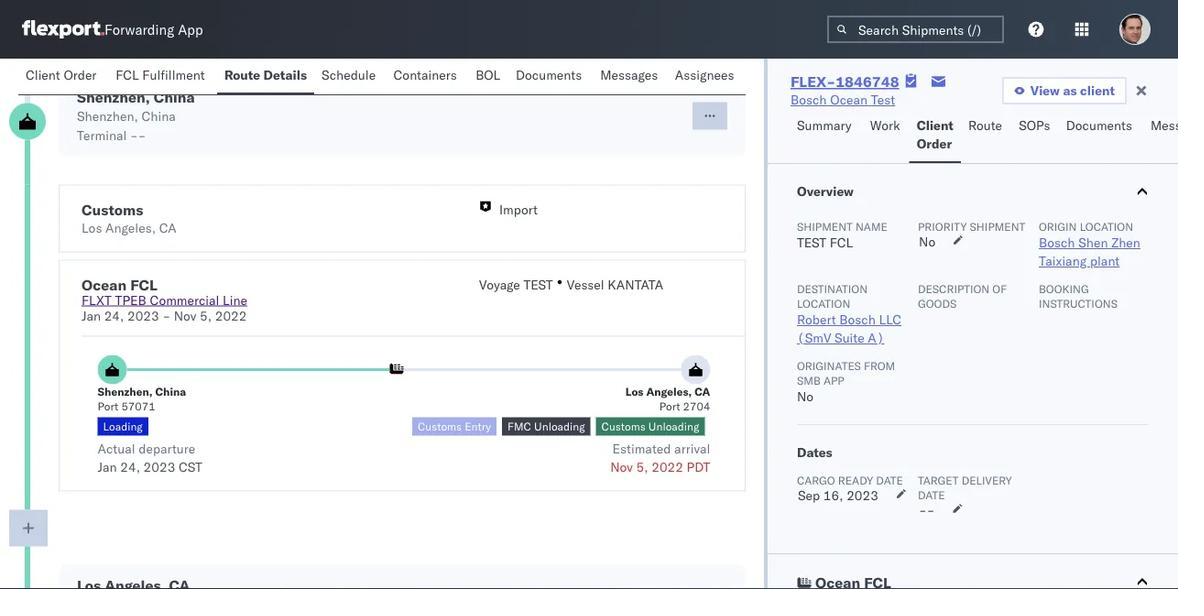 Task type: vqa. For each thing, say whether or not it's contained in the screenshot.
middle Gaurav
no



Task type: locate. For each thing, give the bounding box(es) containing it.
client order button right work
[[910, 109, 962, 163]]

0 horizontal spatial documents
[[516, 67, 582, 83]]

1 horizontal spatial nov
[[611, 459, 633, 475]]

bol
[[476, 67, 501, 83]]

test
[[797, 235, 827, 251], [524, 277, 553, 293]]

fcl right flxt in the left of the page
[[130, 276, 157, 294]]

originates from smb app no
[[797, 359, 896, 405]]

priority
[[918, 220, 967, 233]]

1 vertical spatial test
[[524, 277, 553, 293]]

0 vertical spatial nov
[[174, 308, 197, 324]]

1 vertical spatial ocean
[[82, 276, 127, 294]]

date up --
[[918, 488, 946, 502]]

0 vertical spatial client order button
[[18, 59, 108, 94]]

date for --
[[918, 488, 946, 502]]

5, down estimated
[[637, 459, 649, 475]]

0 horizontal spatial app
[[178, 21, 203, 38]]

china for shenzhen, china shenzhen, china terminal --
[[154, 88, 195, 106]]

0 vertical spatial shenzhen,
[[77, 88, 150, 106]]

1 horizontal spatial client order
[[917, 117, 954, 152]]

fcl down shipment
[[830, 235, 854, 251]]

0 vertical spatial bosch
[[791, 92, 827, 108]]

origin
[[1039, 220, 1078, 233]]

1 vertical spatial location
[[797, 297, 851, 310]]

client order button
[[18, 59, 108, 94], [910, 109, 962, 163]]

jan left 'tpeb'
[[82, 308, 101, 324]]

fcl inside button
[[116, 67, 139, 83]]

0 vertical spatial documents button
[[509, 59, 593, 94]]

client down flexport. image in the left of the page
[[26, 67, 60, 83]]

no down priority
[[919, 234, 936, 250]]

1 horizontal spatial 2022
[[652, 459, 684, 475]]

documents button down client
[[1059, 109, 1144, 163]]

flxt tpeb commercial line link
[[82, 292, 247, 308]]

china down fulfillment
[[154, 88, 195, 106]]

customs left entry
[[418, 420, 462, 434]]

jan down actual on the left bottom
[[98, 459, 117, 475]]

0 vertical spatial documents
[[516, 67, 582, 83]]

sops
[[1019, 117, 1051, 133]]

route inside button
[[969, 117, 1003, 133]]

2 vertical spatial fcl
[[130, 276, 157, 294]]

1 vertical spatial client order
[[917, 117, 954, 152]]

port left 2704
[[660, 400, 681, 414]]

0 vertical spatial 5,
[[200, 308, 212, 324]]

1 vertical spatial ca
[[695, 385, 711, 399]]

0 horizontal spatial order
[[64, 67, 97, 83]]

los inside customs los angeles, ca
[[82, 220, 102, 236]]

goods
[[918, 297, 957, 310]]

0 vertical spatial location
[[1080, 220, 1134, 233]]

client right work
[[917, 117, 954, 133]]

unloading right fmc
[[535, 420, 585, 434]]

1 vertical spatial 5,
[[637, 459, 649, 475]]

1 horizontal spatial date
[[918, 488, 946, 502]]

0 vertical spatial order
[[64, 67, 97, 83]]

0 horizontal spatial customs
[[82, 201, 143, 219]]

assignees button
[[668, 59, 745, 94]]

0 vertical spatial no
[[919, 234, 936, 250]]

0 horizontal spatial no
[[797, 389, 814, 405]]

date inside target delivery date
[[918, 488, 946, 502]]

order down flexport. image in the left of the page
[[64, 67, 97, 83]]

fcl fulfillment
[[116, 67, 205, 83]]

24, down actual on the left bottom
[[120, 459, 140, 475]]

0 vertical spatial ocean
[[831, 92, 868, 108]]

0 vertical spatial date
[[877, 473, 904, 487]]

0 horizontal spatial bosch
[[791, 92, 827, 108]]

1 horizontal spatial customs
[[418, 420, 462, 434]]

app down originates
[[824, 374, 845, 387]]

forwarding app
[[105, 21, 203, 38]]

bosch ocean test link
[[791, 91, 896, 109]]

1 vertical spatial nov
[[611, 459, 633, 475]]

customs for customs unloading
[[602, 420, 646, 434]]

date for sep 16, 2023
[[877, 473, 904, 487]]

nov inside estimated arrival nov 5, 2022 pdt
[[611, 459, 633, 475]]

china
[[154, 88, 195, 106], [142, 108, 176, 124], [155, 385, 186, 399]]

china down 'fcl fulfillment' button
[[142, 108, 176, 124]]

app up fulfillment
[[178, 21, 203, 38]]

unloading for customs unloading
[[649, 420, 700, 434]]

ca up 2704
[[695, 385, 711, 399]]

documents button
[[509, 59, 593, 94], [1059, 109, 1144, 163]]

0 horizontal spatial documents button
[[509, 59, 593, 94]]

client order button down flexport. image in the left of the page
[[18, 59, 108, 94]]

angeles, up 'tpeb'
[[105, 220, 156, 236]]

no down smb
[[797, 389, 814, 405]]

1 horizontal spatial ocean
[[831, 92, 868, 108]]

1 vertical spatial documents
[[1067, 117, 1133, 133]]

ocean inside ocean fcl flxt tpeb commercial line jan 24, 2023 - nov 5, 2022
[[82, 276, 127, 294]]

1 horizontal spatial route
[[969, 117, 1003, 133]]

0 horizontal spatial 5,
[[200, 308, 212, 324]]

1 vertical spatial bosch
[[1039, 235, 1076, 251]]

los up flxt in the left of the page
[[82, 220, 102, 236]]

1 horizontal spatial bosch
[[840, 312, 876, 328]]

flxt
[[82, 292, 112, 308]]

1 horizontal spatial angeles,
[[647, 385, 692, 399]]

location up shen
[[1080, 220, 1134, 233]]

0 horizontal spatial client
[[26, 67, 60, 83]]

route details button
[[217, 59, 314, 94]]

messages
[[601, 67, 658, 83]]

as
[[1064, 83, 1078, 99]]

1 vertical spatial order
[[917, 136, 953, 152]]

1 vertical spatial no
[[797, 389, 814, 405]]

0 vertical spatial jan
[[82, 308, 101, 324]]

priority shipment
[[918, 220, 1026, 233]]

port inside shenzhen, china port 57071 loading actual departure jan 24, 2023 cst
[[98, 400, 119, 414]]

view as client
[[1031, 83, 1116, 99]]

documents right bol button
[[516, 67, 582, 83]]

-
[[130, 127, 138, 143], [138, 127, 146, 143], [163, 308, 171, 324], [919, 502, 927, 518], [927, 502, 935, 518]]

nov
[[174, 308, 197, 324], [611, 459, 633, 475]]

documents down client
[[1067, 117, 1133, 133]]

0 horizontal spatial nov
[[174, 308, 197, 324]]

1 horizontal spatial los
[[626, 385, 644, 399]]

route inside button
[[224, 67, 260, 83]]

client order right work button
[[917, 117, 954, 152]]

1 port from the left
[[98, 400, 119, 414]]

0 horizontal spatial los
[[82, 220, 102, 236]]

port inside 'los angeles, ca port 2704'
[[660, 400, 681, 414]]

overview button
[[768, 164, 1179, 219]]

los up customs unloading
[[626, 385, 644, 399]]

0 horizontal spatial location
[[797, 297, 851, 310]]

vessel kantata
[[567, 277, 664, 293]]

nov down estimated
[[611, 459, 633, 475]]

overview
[[797, 183, 854, 199]]

1 horizontal spatial 5,
[[637, 459, 649, 475]]

0 vertical spatial app
[[178, 21, 203, 38]]

kantata
[[608, 277, 664, 293]]

shipment name test fcl
[[797, 220, 888, 251]]

1 unloading from the left
[[535, 420, 585, 434]]

port up loading
[[98, 400, 119, 414]]

view as client button
[[1003, 77, 1128, 105]]

booking
[[1039, 282, 1090, 296]]

fcl up shenzhen, china shenzhen, china terminal --
[[116, 67, 139, 83]]

work
[[871, 117, 901, 133]]

schedule
[[322, 67, 376, 83]]

customs
[[82, 201, 143, 219], [418, 420, 462, 434], [602, 420, 646, 434]]

0 vertical spatial route
[[224, 67, 260, 83]]

2023 right flxt in the left of the page
[[127, 308, 159, 324]]

2023 down the departure
[[144, 459, 175, 475]]

1 horizontal spatial unloading
[[649, 420, 700, 434]]

0 vertical spatial 2022
[[215, 308, 247, 324]]

1 vertical spatial route
[[969, 117, 1003, 133]]

1 vertical spatial 24,
[[120, 459, 140, 475]]

24, left 'commercial'
[[104, 308, 124, 324]]

0 horizontal spatial client order
[[26, 67, 97, 83]]

client order down flexport. image in the left of the page
[[26, 67, 97, 83]]

commercial
[[150, 292, 219, 308]]

customs for customs entry
[[418, 420, 462, 434]]

angeles, up 2704
[[647, 385, 692, 399]]

Search Shipments (/) text field
[[828, 16, 1005, 43]]

1 vertical spatial shenzhen,
[[77, 108, 138, 124]]

customs inside customs los angeles, ca
[[82, 201, 143, 219]]

1 horizontal spatial documents
[[1067, 117, 1133, 133]]

bosch up suite
[[840, 312, 876, 328]]

unloading
[[535, 420, 585, 434], [649, 420, 700, 434]]

plant
[[1091, 253, 1120, 269]]

24,
[[104, 308, 124, 324], [120, 459, 140, 475]]

1 vertical spatial 2022
[[652, 459, 684, 475]]

2 vertical spatial shenzhen,
[[98, 385, 153, 399]]

ocean down customs los angeles, ca
[[82, 276, 127, 294]]

fcl inside shipment name test fcl
[[830, 235, 854, 251]]

bosch down flex-
[[791, 92, 827, 108]]

sep
[[798, 488, 821, 504]]

0 horizontal spatial 2022
[[215, 308, 247, 324]]

location inside the destination location robert bosch llc (smv suite a)
[[797, 297, 851, 310]]

0 vertical spatial angeles,
[[105, 220, 156, 236]]

0 vertical spatial 24,
[[104, 308, 124, 324]]

1 horizontal spatial documents button
[[1059, 109, 1144, 163]]

location for bosch
[[797, 297, 851, 310]]

jan inside shenzhen, china port 57071 loading actual departure jan 24, 2023 cst
[[98, 459, 117, 475]]

location inside origin location bosch shen zhen taixiang plant
[[1080, 220, 1134, 233]]

0 vertical spatial fcl
[[116, 67, 139, 83]]

1 horizontal spatial ca
[[695, 385, 711, 399]]

1 vertical spatial app
[[824, 374, 845, 387]]

bosch
[[791, 92, 827, 108], [1039, 235, 1076, 251], [840, 312, 876, 328]]

unloading down 'los angeles, ca port 2704'
[[649, 420, 700, 434]]

5,
[[200, 308, 212, 324], [637, 459, 649, 475]]

documents
[[516, 67, 582, 83], [1067, 117, 1133, 133]]

2704
[[683, 400, 711, 414]]

work button
[[863, 109, 910, 163]]

client
[[26, 67, 60, 83], [917, 117, 954, 133]]

location down the destination
[[797, 297, 851, 310]]

0 horizontal spatial test
[[524, 277, 553, 293]]

sops button
[[1012, 109, 1059, 163]]

1 horizontal spatial order
[[917, 136, 953, 152]]

1 vertical spatial documents button
[[1059, 109, 1144, 163]]

order right work button
[[917, 136, 953, 152]]

2 unloading from the left
[[649, 420, 700, 434]]

china inside shenzhen, china port 57071 loading actual departure jan 24, 2023 cst
[[155, 385, 186, 399]]

fulfillment
[[142, 67, 205, 83]]

1 vertical spatial angeles,
[[647, 385, 692, 399]]

1 horizontal spatial test
[[797, 235, 827, 251]]

mess
[[1151, 117, 1179, 133]]

0 vertical spatial los
[[82, 220, 102, 236]]

bosch down origin
[[1039, 235, 1076, 251]]

angeles,
[[105, 220, 156, 236], [647, 385, 692, 399]]

date right ready
[[877, 473, 904, 487]]

2 horizontal spatial customs
[[602, 420, 646, 434]]

suite
[[835, 330, 865, 346]]

flexport. image
[[22, 20, 105, 38]]

2 vertical spatial bosch
[[840, 312, 876, 328]]

0 vertical spatial 2023
[[127, 308, 159, 324]]

0 vertical spatial china
[[154, 88, 195, 106]]

description
[[918, 282, 990, 296]]

shenzhen, inside shenzhen, china port 57071 loading actual departure jan 24, 2023 cst
[[98, 385, 153, 399]]

route left details
[[224, 67, 260, 83]]

bosch inside bosch ocean test link
[[791, 92, 827, 108]]

5, left line
[[200, 308, 212, 324]]

1846748
[[836, 72, 900, 91]]

fcl
[[116, 67, 139, 83], [830, 235, 854, 251], [130, 276, 157, 294]]

1 vertical spatial date
[[918, 488, 946, 502]]

test right voyage at the top
[[524, 277, 553, 293]]

los
[[82, 220, 102, 236], [626, 385, 644, 399]]

0 vertical spatial client order
[[26, 67, 97, 83]]

1 vertical spatial 2023
[[144, 459, 175, 475]]

1 vertical spatial jan
[[98, 459, 117, 475]]

0 horizontal spatial date
[[877, 473, 904, 487]]

0 horizontal spatial unloading
[[535, 420, 585, 434]]

app
[[178, 21, 203, 38], [824, 374, 845, 387]]

1 vertical spatial fcl
[[830, 235, 854, 251]]

1 horizontal spatial client
[[917, 117, 954, 133]]

0 horizontal spatial ocean
[[82, 276, 127, 294]]

- inside ocean fcl flxt tpeb commercial line jan 24, 2023 - nov 5, 2022
[[163, 308, 171, 324]]

voyage test
[[479, 277, 553, 293]]

customs up estimated
[[602, 420, 646, 434]]

shenzhen,
[[77, 88, 150, 106], [77, 108, 138, 124], [98, 385, 153, 399]]

ocean down flex-1846748 link
[[831, 92, 868, 108]]

jan
[[82, 308, 101, 324], [98, 459, 117, 475]]

test down shipment
[[797, 235, 827, 251]]

route
[[224, 67, 260, 83], [969, 117, 1003, 133]]

order inside client order
[[917, 136, 953, 152]]

customs down terminal
[[82, 201, 143, 219]]

vessel
[[567, 277, 605, 293]]

containers
[[394, 67, 457, 83]]

0 horizontal spatial angeles,
[[105, 220, 156, 236]]

robert bosch llc (smv suite a) link
[[797, 312, 902, 346]]

1 horizontal spatial no
[[919, 234, 936, 250]]

1 vertical spatial china
[[142, 108, 176, 124]]

0 horizontal spatial ca
[[159, 220, 177, 236]]

1 vertical spatial client
[[917, 117, 954, 133]]

port
[[98, 400, 119, 414], [660, 400, 681, 414]]

1 vertical spatial los
[[626, 385, 644, 399]]

import
[[500, 202, 538, 218]]

0 vertical spatial test
[[797, 235, 827, 251]]

1 horizontal spatial client order button
[[910, 109, 962, 163]]

1 horizontal spatial app
[[824, 374, 845, 387]]

no inside originates from smb app no
[[797, 389, 814, 405]]

origin location bosch shen zhen taixiang plant
[[1039, 220, 1141, 269]]

china up 57071
[[155, 385, 186, 399]]

nov left line
[[174, 308, 197, 324]]

from
[[864, 359, 896, 373]]

1 horizontal spatial port
[[660, 400, 681, 414]]

forwarding app link
[[22, 20, 203, 38]]

0 horizontal spatial port
[[98, 400, 119, 414]]

client order
[[26, 67, 97, 83], [917, 117, 954, 152]]

2 port from the left
[[660, 400, 681, 414]]

2023 down ready
[[847, 488, 879, 504]]

2 vertical spatial 2023
[[847, 488, 879, 504]]

1 horizontal spatial location
[[1080, 220, 1134, 233]]

ca up ocean fcl flxt tpeb commercial line jan 24, 2023 - nov 5, 2022
[[159, 220, 177, 236]]

2 vertical spatial china
[[155, 385, 186, 399]]

route left the sops
[[969, 117, 1003, 133]]

documents button right bol
[[509, 59, 593, 94]]



Task type: describe. For each thing, give the bounding box(es) containing it.
jan inside ocean fcl flxt tpeb commercial line jan 24, 2023 - nov 5, 2022
[[82, 308, 101, 324]]

fcl inside ocean fcl flxt tpeb commercial line jan 24, 2023 - nov 5, 2022
[[130, 276, 157, 294]]

dates
[[797, 445, 833, 461]]

bol button
[[469, 59, 509, 94]]

bosch inside origin location bosch shen zhen taixiang plant
[[1039, 235, 1076, 251]]

route for route details
[[224, 67, 260, 83]]

originates
[[797, 359, 862, 373]]

assignees
[[675, 67, 735, 83]]

los angeles, ca port 2704
[[626, 385, 711, 414]]

customs for customs los angeles, ca
[[82, 201, 143, 219]]

flex-1846748 link
[[791, 72, 900, 91]]

estimated arrival nov 5, 2022 pdt
[[611, 441, 711, 475]]

china for shenzhen, china port 57071 loading actual departure jan 24, 2023 cst
[[155, 385, 186, 399]]

2022 inside ocean fcl flxt tpeb commercial line jan 24, 2023 - nov 5, 2022
[[215, 308, 247, 324]]

mess button
[[1144, 109, 1179, 163]]

route button
[[962, 109, 1012, 163]]

actual
[[98, 441, 135, 457]]

sep 16, 2023
[[798, 488, 879, 504]]

shenzhen, china shenzhen, china terminal --
[[77, 88, 195, 143]]

24, inside shenzhen, china port 57071 loading actual departure jan 24, 2023 cst
[[120, 459, 140, 475]]

tpeb
[[115, 292, 146, 308]]

2022 inside estimated arrival nov 5, 2022 pdt
[[652, 459, 684, 475]]

taixiang
[[1039, 253, 1087, 269]]

description of goods
[[918, 282, 1008, 310]]

smb
[[797, 374, 821, 387]]

a)
[[868, 330, 885, 346]]

16,
[[824, 488, 844, 504]]

fcl fulfillment button
[[108, 59, 217, 94]]

customs los angeles, ca
[[82, 201, 177, 236]]

route details
[[224, 67, 307, 83]]

(smv
[[797, 330, 832, 346]]

schedule button
[[314, 59, 386, 94]]

app inside originates from smb app no
[[824, 374, 845, 387]]

details
[[264, 67, 307, 83]]

flex-
[[791, 72, 836, 91]]

llc
[[880, 312, 902, 328]]

destination location robert bosch llc (smv suite a)
[[797, 282, 902, 346]]

shenzhen, china port 57071 loading actual departure jan 24, 2023 cst
[[98, 385, 202, 475]]

fmc unloading
[[508, 420, 585, 434]]

nov inside ocean fcl flxt tpeb commercial line jan 24, 2023 - nov 5, 2022
[[174, 308, 197, 324]]

bosch inside the destination location robert bosch llc (smv suite a)
[[840, 312, 876, 328]]

view
[[1031, 83, 1061, 99]]

bosch ocean test
[[791, 92, 896, 108]]

of
[[993, 282, 1008, 296]]

cargo
[[797, 473, 836, 487]]

instructions
[[1039, 297, 1118, 310]]

cargo ready date
[[797, 473, 904, 487]]

fmc
[[508, 420, 532, 434]]

location for shen
[[1080, 220, 1134, 233]]

arrival
[[675, 441, 711, 457]]

loading
[[103, 420, 143, 434]]

zhen
[[1112, 235, 1141, 251]]

name
[[856, 220, 888, 233]]

shenzhen, for shenzhen, china port 57071 loading actual departure jan 24, 2023 cst
[[98, 385, 153, 399]]

summary
[[797, 117, 852, 133]]

unloading for fmc unloading
[[535, 420, 585, 434]]

messages button
[[593, 59, 668, 94]]

los inside 'los angeles, ca port 2704'
[[626, 385, 644, 399]]

booking instructions
[[1039, 282, 1118, 310]]

ready
[[838, 473, 874, 487]]

pdt
[[687, 459, 711, 475]]

estimated
[[613, 441, 671, 457]]

57071
[[121, 400, 155, 414]]

bosch shen zhen taixiang plant link
[[1039, 235, 1141, 269]]

24, inside ocean fcl flxt tpeb commercial line jan 24, 2023 - nov 5, 2022
[[104, 308, 124, 324]]

5, inside estimated arrival nov 5, 2022 pdt
[[637, 459, 649, 475]]

angeles, inside 'los angeles, ca port 2704'
[[647, 385, 692, 399]]

1 vertical spatial client order button
[[910, 109, 962, 163]]

angeles, inside customs los angeles, ca
[[105, 220, 156, 236]]

0 vertical spatial client
[[26, 67, 60, 83]]

documents for the right documents button
[[1067, 117, 1133, 133]]

ca inside customs los angeles, ca
[[159, 220, 177, 236]]

terminal
[[77, 127, 127, 143]]

robert
[[797, 312, 837, 328]]

shipment
[[970, 220, 1026, 233]]

target
[[918, 473, 959, 487]]

cst
[[179, 459, 202, 475]]

delivery
[[962, 473, 1013, 487]]

documents for topmost documents button
[[516, 67, 582, 83]]

ocean fcl flxt tpeb commercial line jan 24, 2023 - nov 5, 2022
[[82, 276, 247, 324]]

test
[[872, 92, 896, 108]]

customs entry
[[418, 420, 491, 434]]

shen
[[1079, 235, 1109, 251]]

route for route
[[969, 117, 1003, 133]]

voyage
[[479, 277, 520, 293]]

forwarding
[[105, 21, 174, 38]]

client
[[1081, 83, 1116, 99]]

test inside shipment name test fcl
[[797, 235, 827, 251]]

summary button
[[790, 109, 863, 163]]

line
[[223, 292, 247, 308]]

shipment
[[797, 220, 853, 233]]

customs unloading
[[602, 420, 700, 434]]

entry
[[465, 420, 491, 434]]

5, inside ocean fcl flxt tpeb commercial line jan 24, 2023 - nov 5, 2022
[[200, 308, 212, 324]]

destination
[[797, 282, 868, 296]]

shenzhen, for shenzhen, china shenzhen, china terminal --
[[77, 88, 150, 106]]

2023 inside ocean fcl flxt tpeb commercial line jan 24, 2023 - nov 5, 2022
[[127, 308, 159, 324]]

--
[[919, 502, 935, 518]]

ca inside 'los angeles, ca port 2704'
[[695, 385, 711, 399]]

target delivery date
[[918, 473, 1013, 502]]

2023 inside shenzhen, china port 57071 loading actual departure jan 24, 2023 cst
[[144, 459, 175, 475]]

departure
[[139, 441, 196, 457]]



